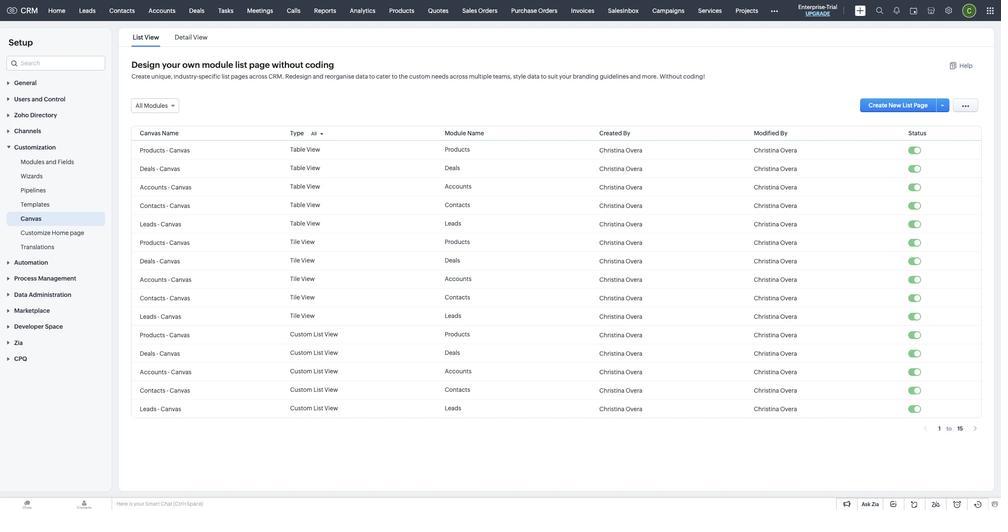 Task type: locate. For each thing, give the bounding box(es) containing it.
meetings
[[247, 7, 273, 14]]

4 tile from the top
[[290, 294, 300, 301]]

1 custom list view from the top
[[290, 331, 338, 338]]

templates
[[21, 201, 50, 208]]

contacts - canvas for tile view
[[140, 295, 190, 302]]

1 name from the left
[[162, 130, 179, 137]]

tile view for accounts - canvas
[[290, 276, 315, 282]]

1 table from the top
[[290, 146, 305, 153]]

2 custom from the top
[[290, 350, 313, 356]]

products - canvas
[[140, 147, 190, 154], [140, 239, 190, 246], [140, 332, 190, 339]]

purchase orders
[[512, 7, 558, 14]]

1 data from the left
[[356, 73, 368, 80]]

home right crm at the left top of page
[[48, 7, 65, 14]]

create new list page button
[[861, 98, 937, 112]]

(ctrl+space)
[[173, 501, 203, 507]]

create new list page
[[869, 102, 928, 109]]

1 horizontal spatial across
[[450, 73, 468, 80]]

create left new on the top right of page
[[869, 102, 888, 109]]

across right needs
[[450, 73, 468, 80]]

2 vertical spatial contacts - canvas
[[140, 387, 190, 394]]

0 vertical spatial accounts - canvas
[[140, 184, 192, 191]]

all for all modules
[[136, 102, 143, 109]]

christina
[[600, 147, 625, 154], [754, 147, 780, 154], [600, 165, 625, 172], [754, 165, 780, 172], [600, 184, 625, 191], [754, 184, 780, 191], [600, 202, 625, 209], [754, 202, 780, 209], [600, 221, 625, 228], [754, 221, 780, 228], [600, 239, 625, 246], [754, 239, 780, 246], [600, 258, 625, 265], [754, 258, 780, 265], [600, 276, 625, 283], [754, 276, 780, 283], [600, 295, 625, 302], [754, 295, 780, 302], [600, 313, 625, 320], [754, 313, 780, 320], [600, 332, 625, 339], [754, 332, 780, 339], [600, 350, 625, 357], [754, 350, 780, 357], [600, 369, 625, 376], [754, 369, 780, 376], [600, 387, 625, 394], [754, 387, 780, 394], [600, 406, 625, 413], [754, 406, 780, 413]]

None field
[[6, 56, 105, 71]]

1 vertical spatial page
[[70, 229, 84, 236]]

2 horizontal spatial your
[[560, 73, 572, 80]]

tile view for leads - canvas
[[290, 313, 315, 319]]

specific
[[199, 73, 221, 80]]

custom
[[290, 331, 313, 338], [290, 350, 313, 356], [290, 368, 313, 375], [290, 386, 313, 393], [290, 405, 313, 412]]

2 tile from the top
[[290, 257, 300, 264]]

4 custom from the top
[[290, 386, 313, 393]]

1 vertical spatial accounts - canvas
[[140, 276, 192, 283]]

name right module
[[468, 130, 484, 137]]

0 vertical spatial deals - canvas
[[140, 165, 180, 172]]

0 horizontal spatial modules
[[21, 159, 45, 165]]

3 tile from the top
[[290, 276, 300, 282]]

tile view for deals - canvas
[[290, 257, 315, 264]]

sales orders
[[463, 7, 498, 14]]

5 tile from the top
[[290, 313, 300, 319]]

deals - canvas for custom list view
[[140, 350, 180, 357]]

3 accounts - canvas from the top
[[140, 369, 192, 376]]

sales orders link
[[456, 0, 505, 21]]

name for canvas name
[[162, 130, 179, 137]]

1 horizontal spatial all
[[311, 131, 317, 136]]

1 accounts - canvas from the top
[[140, 184, 192, 191]]

templates link
[[21, 200, 50, 209]]

1 vertical spatial leads - canvas
[[140, 313, 181, 320]]

1 vertical spatial your
[[560, 73, 572, 80]]

data left cater
[[356, 73, 368, 80]]

signals image
[[894, 7, 900, 14]]

2 accounts - canvas from the top
[[140, 276, 192, 283]]

custom for products - canvas
[[290, 331, 313, 338]]

home right the "customize"
[[52, 229, 69, 236]]

list up pages
[[235, 60, 247, 70]]

1 horizontal spatial page
[[249, 60, 270, 70]]

4 table from the top
[[290, 202, 305, 209]]

setup
[[9, 37, 33, 47]]

zia up cpq
[[14, 340, 23, 346]]

2 vertical spatial your
[[134, 501, 144, 507]]

tasks link
[[211, 0, 240, 21]]

2 vertical spatial products - canvas
[[140, 332, 190, 339]]

3 custom from the top
[[290, 368, 313, 375]]

profile image
[[963, 4, 977, 17]]

0 horizontal spatial by
[[624, 130, 631, 137]]

process management
[[14, 275, 76, 282]]

space
[[45, 323, 63, 330]]

invoices
[[572, 7, 595, 14]]

Other Modules field
[[766, 4, 784, 17]]

analytics
[[350, 7, 376, 14]]

all right type
[[311, 131, 317, 136]]

and left more.
[[630, 73, 641, 80]]

leads - canvas for table view
[[140, 221, 181, 228]]

name for module name
[[468, 130, 484, 137]]

-
[[166, 147, 168, 154], [156, 165, 158, 172], [168, 184, 170, 191], [167, 202, 169, 209], [158, 221, 160, 228], [166, 239, 168, 246], [156, 258, 158, 265], [168, 276, 170, 283], [167, 295, 169, 302], [158, 313, 160, 320], [166, 332, 168, 339], [156, 350, 158, 357], [168, 369, 170, 376], [167, 387, 169, 394], [158, 406, 160, 413]]

5 table view from the top
[[290, 220, 320, 227]]

3 custom list view from the top
[[290, 368, 338, 375]]

2 products - canvas from the top
[[140, 239, 190, 246]]

overa
[[626, 147, 643, 154], [781, 147, 798, 154], [626, 165, 643, 172], [781, 165, 798, 172], [626, 184, 643, 191], [781, 184, 798, 191], [626, 202, 643, 209], [781, 202, 798, 209], [626, 221, 643, 228], [781, 221, 798, 228], [626, 239, 643, 246], [781, 239, 798, 246], [626, 258, 643, 265], [781, 258, 798, 265], [626, 276, 643, 283], [781, 276, 798, 283], [626, 295, 643, 302], [781, 295, 798, 302], [626, 313, 643, 320], [781, 313, 798, 320], [626, 332, 643, 339], [781, 332, 798, 339], [626, 350, 643, 357], [781, 350, 798, 357], [626, 369, 643, 376], [781, 369, 798, 376], [626, 387, 643, 394], [781, 387, 798, 394], [626, 406, 643, 413], [781, 406, 798, 413]]

translations
[[21, 244, 54, 251]]

1 orders from the left
[[479, 7, 498, 14]]

modules up canvas name
[[144, 102, 168, 109]]

directory
[[30, 112, 57, 119]]

2 data from the left
[[528, 73, 540, 80]]

5 table from the top
[[290, 220, 305, 227]]

0 vertical spatial your
[[162, 60, 181, 70]]

0 horizontal spatial list
[[222, 73, 230, 80]]

services
[[699, 7, 722, 14]]

0 vertical spatial products - canvas
[[140, 147, 190, 154]]

crm link
[[7, 6, 38, 15]]

list
[[125, 28, 216, 46]]

automation button
[[0, 254, 112, 270]]

tile for deals - canvas
[[290, 257, 300, 264]]

your right suit
[[560, 73, 572, 80]]

process management button
[[0, 270, 112, 286]]

3 deals - canvas from the top
[[140, 350, 180, 357]]

orders right sales at the top of page
[[479, 7, 498, 14]]

style
[[513, 73, 526, 80]]

1 horizontal spatial data
[[528, 73, 540, 80]]

1 tile view from the top
[[290, 239, 315, 245]]

customization button
[[0, 139, 112, 155]]

channels
[[14, 128, 41, 135]]

list
[[133, 34, 143, 41], [903, 102, 913, 109], [314, 331, 323, 338], [314, 350, 323, 356], [314, 368, 323, 375], [314, 386, 323, 393], [314, 405, 323, 412]]

products - canvas for custom list view
[[140, 332, 190, 339]]

customize home page link
[[21, 229, 84, 237]]

page up automation dropdown button
[[70, 229, 84, 236]]

modules and fields
[[21, 159, 74, 165]]

0 vertical spatial all
[[136, 102, 143, 109]]

products - canvas for tile view
[[140, 239, 190, 246]]

fields
[[58, 159, 74, 165]]

quotes link
[[421, 0, 456, 21]]

by right created
[[624, 130, 631, 137]]

data right style
[[528, 73, 540, 80]]

1 horizontal spatial name
[[468, 130, 484, 137]]

2 tile view from the top
[[290, 257, 315, 264]]

tile view
[[290, 239, 315, 245], [290, 257, 315, 264], [290, 276, 315, 282], [290, 294, 315, 301], [290, 313, 315, 319]]

purchase orders link
[[505, 0, 565, 21]]

0 horizontal spatial name
[[162, 130, 179, 137]]

data administration button
[[0, 286, 112, 303]]

0 vertical spatial zia
[[14, 340, 23, 346]]

across left the crm.
[[249, 73, 267, 80]]

deals - canvas for table view
[[140, 165, 180, 172]]

developer space
[[14, 323, 63, 330]]

2 orders from the left
[[539, 7, 558, 14]]

list for leads
[[314, 405, 323, 412]]

1 leads - canvas from the top
[[140, 221, 181, 228]]

1 contacts - canvas from the top
[[140, 202, 190, 209]]

0 horizontal spatial page
[[70, 229, 84, 236]]

suit
[[548, 73, 558, 80]]

profile element
[[958, 0, 982, 21]]

list down 'design your own module list page without coding'
[[222, 73, 230, 80]]

3 table view from the top
[[290, 183, 320, 190]]

customize home page
[[21, 229, 84, 236]]

tile for accounts - canvas
[[290, 276, 300, 282]]

3 contacts - canvas from the top
[[140, 387, 190, 394]]

by for created by
[[624, 130, 631, 137]]

1 vertical spatial all
[[311, 131, 317, 136]]

0 horizontal spatial create
[[132, 73, 150, 80]]

4 table view from the top
[[290, 202, 320, 209]]

to right 1
[[947, 426, 952, 432]]

list for accounts
[[314, 368, 323, 375]]

zia right 'ask'
[[872, 502, 880, 508]]

name down all modules field
[[162, 130, 179, 137]]

2 table view from the top
[[290, 165, 320, 172]]

1 horizontal spatial your
[[162, 60, 181, 70]]

table for contacts - canvas
[[290, 202, 305, 209]]

without
[[272, 60, 304, 70]]

1 vertical spatial products - canvas
[[140, 239, 190, 246]]

create inside button
[[869, 102, 888, 109]]

2 by from the left
[[781, 130, 788, 137]]

unique,
[[151, 73, 173, 80]]

page inside customization region
[[70, 229, 84, 236]]

users and control
[[14, 96, 65, 103]]

1 vertical spatial deals - canvas
[[140, 258, 180, 265]]

industry-
[[174, 73, 199, 80]]

to left the in the left top of the page
[[392, 73, 398, 80]]

your right is
[[134, 501, 144, 507]]

2 contacts - canvas from the top
[[140, 295, 190, 302]]

orders
[[479, 7, 498, 14], [539, 7, 558, 14]]

0 horizontal spatial your
[[134, 501, 144, 507]]

1 table view from the top
[[290, 146, 320, 153]]

4 tile view from the top
[[290, 294, 315, 301]]

2 across from the left
[[450, 73, 468, 80]]

chats image
[[0, 498, 54, 510]]

salesinbox
[[608, 7, 639, 14]]

contacts - canvas for table view
[[140, 202, 190, 209]]

1 horizontal spatial list
[[235, 60, 247, 70]]

search image
[[877, 7, 884, 14]]

custom list view for accounts - canvas
[[290, 368, 338, 375]]

1 horizontal spatial modules
[[144, 102, 168, 109]]

2 table from the top
[[290, 165, 305, 172]]

orders for sales orders
[[479, 7, 498, 14]]

1 deals - canvas from the top
[[140, 165, 180, 172]]

2 custom list view from the top
[[290, 350, 338, 356]]

5 custom list view from the top
[[290, 405, 338, 412]]

christina overa
[[600, 147, 643, 154], [754, 147, 798, 154], [600, 165, 643, 172], [754, 165, 798, 172], [600, 184, 643, 191], [754, 184, 798, 191], [600, 202, 643, 209], [754, 202, 798, 209], [600, 221, 643, 228], [754, 221, 798, 228], [600, 239, 643, 246], [754, 239, 798, 246], [600, 258, 643, 265], [754, 258, 798, 265], [600, 276, 643, 283], [754, 276, 798, 283], [600, 295, 643, 302], [754, 295, 798, 302], [600, 313, 643, 320], [754, 313, 798, 320], [600, 332, 643, 339], [754, 332, 798, 339], [600, 350, 643, 357], [754, 350, 798, 357], [600, 369, 643, 376], [754, 369, 798, 376], [600, 387, 643, 394], [754, 387, 798, 394], [600, 406, 643, 413], [754, 406, 798, 413]]

2 vertical spatial accounts - canvas
[[140, 369, 192, 376]]

0 vertical spatial list
[[235, 60, 247, 70]]

and left fields
[[46, 159, 56, 165]]

3 table from the top
[[290, 183, 305, 190]]

0 vertical spatial contacts - canvas
[[140, 202, 190, 209]]

name
[[162, 130, 179, 137], [468, 130, 484, 137]]

and
[[313, 73, 324, 80], [630, 73, 641, 80], [32, 96, 43, 103], [46, 159, 56, 165]]

1 vertical spatial home
[[52, 229, 69, 236]]

1 vertical spatial list
[[222, 73, 230, 80]]

1 vertical spatial contacts - canvas
[[140, 295, 190, 302]]

by right modified
[[781, 130, 788, 137]]

1 vertical spatial modules
[[21, 159, 45, 165]]

accounts - canvas for table view
[[140, 184, 192, 191]]

2 vertical spatial leads - canvas
[[140, 406, 181, 413]]

here is your smart chat (ctrl+space)
[[117, 501, 203, 507]]

data administration
[[14, 291, 71, 298]]

all up canvas name
[[136, 102, 143, 109]]

zia
[[14, 340, 23, 346], [872, 502, 880, 508]]

table view for deals - canvas
[[290, 165, 320, 172]]

custom list view for products - canvas
[[290, 331, 338, 338]]

pipelines
[[21, 187, 46, 194]]

your up unique,
[[162, 60, 181, 70]]

tile for contacts - canvas
[[290, 294, 300, 301]]

1 by from the left
[[624, 130, 631, 137]]

by for modified by
[[781, 130, 788, 137]]

customize
[[21, 229, 51, 236]]

campaigns link
[[646, 0, 692, 21]]

contacts
[[109, 7, 135, 14], [445, 202, 470, 209], [140, 202, 165, 209], [445, 294, 470, 301], [140, 295, 165, 302], [445, 386, 470, 393], [140, 387, 165, 394]]

1 vertical spatial create
[[869, 102, 888, 109]]

2 vertical spatial deals - canvas
[[140, 350, 180, 357]]

1 custom from the top
[[290, 331, 313, 338]]

page
[[914, 102, 928, 109]]

2 name from the left
[[468, 130, 484, 137]]

1 horizontal spatial zia
[[872, 502, 880, 508]]

0 vertical spatial modules
[[144, 102, 168, 109]]

projects link
[[729, 0, 766, 21]]

create down 'design' at the left of page
[[132, 73, 150, 80]]

0 vertical spatial home
[[48, 7, 65, 14]]

0 horizontal spatial data
[[356, 73, 368, 80]]

0 vertical spatial leads - canvas
[[140, 221, 181, 228]]

page up the crm.
[[249, 60, 270, 70]]

all inside field
[[136, 102, 143, 109]]

products
[[389, 7, 415, 14], [445, 146, 470, 153], [140, 147, 165, 154], [445, 239, 470, 245], [140, 239, 165, 246], [445, 331, 470, 338], [140, 332, 165, 339]]

custom for accounts - canvas
[[290, 368, 313, 375]]

0 vertical spatial page
[[249, 60, 270, 70]]

1 products - canvas from the top
[[140, 147, 190, 154]]

2 leads - canvas from the top
[[140, 313, 181, 320]]

and inside dropdown button
[[32, 96, 43, 103]]

0 horizontal spatial across
[[249, 73, 267, 80]]

deals link
[[182, 0, 211, 21]]

table for accounts - canvas
[[290, 183, 305, 190]]

reorganise
[[325, 73, 355, 80]]

orders right purchase on the top of page
[[539, 7, 558, 14]]

and down coding
[[313, 73, 324, 80]]

3 products - canvas from the top
[[140, 332, 190, 339]]

and right users
[[32, 96, 43, 103]]

3 tile view from the top
[[290, 276, 315, 282]]

teams,
[[493, 73, 512, 80]]

tile view for products - canvas
[[290, 239, 315, 245]]

deals
[[189, 7, 205, 14], [445, 165, 460, 172], [140, 165, 155, 172], [445, 257, 460, 264], [140, 258, 155, 265], [445, 350, 460, 356], [140, 350, 155, 357]]

view
[[145, 34, 159, 41], [193, 34, 208, 41], [307, 146, 320, 153], [307, 165, 320, 172], [307, 183, 320, 190], [307, 202, 320, 209], [307, 220, 320, 227], [301, 239, 315, 245], [301, 257, 315, 264], [301, 276, 315, 282], [301, 294, 315, 301], [301, 313, 315, 319], [325, 331, 338, 338], [325, 350, 338, 356], [325, 368, 338, 375], [325, 386, 338, 393], [325, 405, 338, 412]]

1 tile from the top
[[290, 239, 300, 245]]

list containing list view
[[125, 28, 216, 46]]

0 horizontal spatial orders
[[479, 7, 498, 14]]

created by
[[600, 130, 631, 137]]

the
[[399, 73, 408, 80]]

0 horizontal spatial zia
[[14, 340, 23, 346]]

projects
[[736, 7, 759, 14]]

All Modules field
[[131, 98, 179, 113]]

5 tile view from the top
[[290, 313, 315, 319]]

modules up the "wizards"
[[21, 159, 45, 165]]

deals - canvas for tile view
[[140, 258, 180, 265]]

4 custom list view from the top
[[290, 386, 338, 393]]

custom for deals - canvas
[[290, 350, 313, 356]]

15
[[958, 426, 964, 432]]

1 horizontal spatial by
[[781, 130, 788, 137]]

list for contacts
[[314, 386, 323, 393]]

analytics link
[[343, 0, 383, 21]]

1 horizontal spatial create
[[869, 102, 888, 109]]

1
[[939, 426, 941, 432]]

1 horizontal spatial orders
[[539, 7, 558, 14]]

0 horizontal spatial all
[[136, 102, 143, 109]]

0 vertical spatial create
[[132, 73, 150, 80]]

table view for products - canvas
[[290, 146, 320, 153]]

2 deals - canvas from the top
[[140, 258, 180, 265]]



Task type: describe. For each thing, give the bounding box(es) containing it.
users
[[14, 96, 30, 103]]

tasks
[[218, 7, 234, 14]]

5 custom from the top
[[290, 405, 313, 412]]

detail view
[[175, 34, 208, 41]]

design your own module list page without coding
[[132, 60, 334, 70]]

status
[[909, 130, 927, 137]]

products - canvas for table view
[[140, 147, 190, 154]]

module
[[202, 60, 233, 70]]

table view for contacts - canvas
[[290, 202, 320, 209]]

design
[[132, 60, 160, 70]]

custom
[[409, 73, 431, 80]]

3 leads - canvas from the top
[[140, 406, 181, 413]]

custom list view for contacts - canvas
[[290, 386, 338, 393]]

1 vertical spatial zia
[[872, 502, 880, 508]]

without
[[660, 73, 682, 80]]

accounts - canvas for tile view
[[140, 276, 192, 283]]

cpq button
[[0, 351, 112, 367]]

data
[[14, 291, 27, 298]]

table for leads - canvas
[[290, 220, 305, 227]]

ask zia
[[862, 502, 880, 508]]

accounts - canvas for custom list view
[[140, 369, 192, 376]]

pages
[[231, 73, 248, 80]]

zia inside dropdown button
[[14, 340, 23, 346]]

signals element
[[889, 0, 905, 21]]

create unique, industry-specific list pages across crm. redesign and reorganise data to cater to the custom needs across multiple teams, style data to suit your branding guidelines and more. without coding!
[[132, 73, 706, 80]]

create for create new list page
[[869, 102, 888, 109]]

modified
[[754, 130, 780, 137]]

modules and fields link
[[21, 158, 74, 166]]

modules inside field
[[144, 102, 168, 109]]

translations link
[[21, 243, 54, 251]]

quotes
[[428, 7, 449, 14]]

home inside customization region
[[52, 229, 69, 236]]

list for module
[[235, 60, 247, 70]]

contacts image
[[57, 498, 111, 510]]

cpq
[[14, 356, 27, 362]]

accounts link
[[142, 0, 182, 21]]

table view for leads - canvas
[[290, 220, 320, 227]]

cater
[[376, 73, 391, 80]]

marketplace button
[[0, 303, 112, 319]]

to left cater
[[369, 73, 375, 80]]

all modules
[[136, 102, 168, 109]]

contacts - canvas for custom list view
[[140, 387, 190, 394]]

calendar image
[[911, 7, 918, 14]]

created
[[600, 130, 622, 137]]

calls link
[[280, 0, 308, 21]]

guidelines
[[600, 73, 629, 80]]

tile for leads - canvas
[[290, 313, 300, 319]]

is
[[129, 501, 133, 507]]

sales
[[463, 7, 477, 14]]

enterprise-
[[799, 4, 827, 10]]

table view for accounts - canvas
[[290, 183, 320, 190]]

pipelines link
[[21, 186, 46, 195]]

customization region
[[0, 155, 112, 254]]

channels button
[[0, 123, 112, 139]]

search element
[[871, 0, 889, 21]]

redesign
[[285, 73, 312, 80]]

zoho directory
[[14, 112, 57, 119]]

developer space button
[[0, 319, 112, 335]]

list for products
[[314, 331, 323, 338]]

coding!
[[684, 73, 706, 80]]

leads - canvas for tile view
[[140, 313, 181, 320]]

more.
[[642, 73, 659, 80]]

customization
[[14, 144, 56, 151]]

enterprise-trial upgrade
[[799, 4, 838, 17]]

orders for purchase orders
[[539, 7, 558, 14]]

detail view link
[[173, 34, 209, 41]]

multiple
[[469, 73, 492, 80]]

list view link
[[132, 34, 161, 41]]

custom list view for deals - canvas
[[290, 350, 338, 356]]

invoices link
[[565, 0, 602, 21]]

administration
[[29, 291, 71, 298]]

users and control button
[[0, 91, 112, 107]]

contacts link
[[103, 0, 142, 21]]

create for create unique, industry-specific list pages across crm. redesign and reorganise data to cater to the custom needs across multiple teams, style data to suit your branding guidelines and more. without coding!
[[132, 73, 150, 80]]

tile view for contacts - canvas
[[290, 294, 315, 301]]

and inside customization region
[[46, 159, 56, 165]]

developer
[[14, 323, 44, 330]]

leads inside leads link
[[79, 7, 96, 14]]

create menu image
[[856, 5, 866, 16]]

coding
[[305, 60, 334, 70]]

general button
[[0, 75, 112, 91]]

to left suit
[[541, 73, 547, 80]]

reports
[[314, 7, 336, 14]]

type
[[290, 130, 304, 137]]

canvas name
[[140, 130, 179, 137]]

own
[[183, 60, 200, 70]]

products link
[[383, 0, 421, 21]]

1 across from the left
[[249, 73, 267, 80]]

modules inside customization region
[[21, 159, 45, 165]]

table for deals - canvas
[[290, 165, 305, 172]]

leads link
[[72, 0, 103, 21]]

table for products - canvas
[[290, 146, 305, 153]]

create menu element
[[850, 0, 871, 21]]

list for specific
[[222, 73, 230, 80]]

tile for products - canvas
[[290, 239, 300, 245]]

help
[[960, 62, 973, 69]]

calls
[[287, 7, 301, 14]]

zoho
[[14, 112, 29, 119]]

list inside button
[[903, 102, 913, 109]]

automation
[[14, 259, 48, 266]]

crm
[[21, 6, 38, 15]]

wizards link
[[21, 172, 43, 180]]

purchase
[[512, 7, 537, 14]]

wizards
[[21, 173, 43, 180]]

ask
[[862, 502, 871, 508]]

list for deals
[[314, 350, 323, 356]]

custom for contacts - canvas
[[290, 386, 313, 393]]

marketplace
[[14, 307, 50, 314]]

all for all
[[311, 131, 317, 136]]

meetings link
[[240, 0, 280, 21]]

Search text field
[[7, 56, 105, 70]]

needs
[[432, 73, 449, 80]]

home link
[[42, 0, 72, 21]]

campaigns
[[653, 7, 685, 14]]

canvas inside customization region
[[21, 215, 41, 222]]

upgrade
[[806, 11, 831, 17]]



Task type: vqa. For each thing, say whether or not it's contained in the screenshot.


